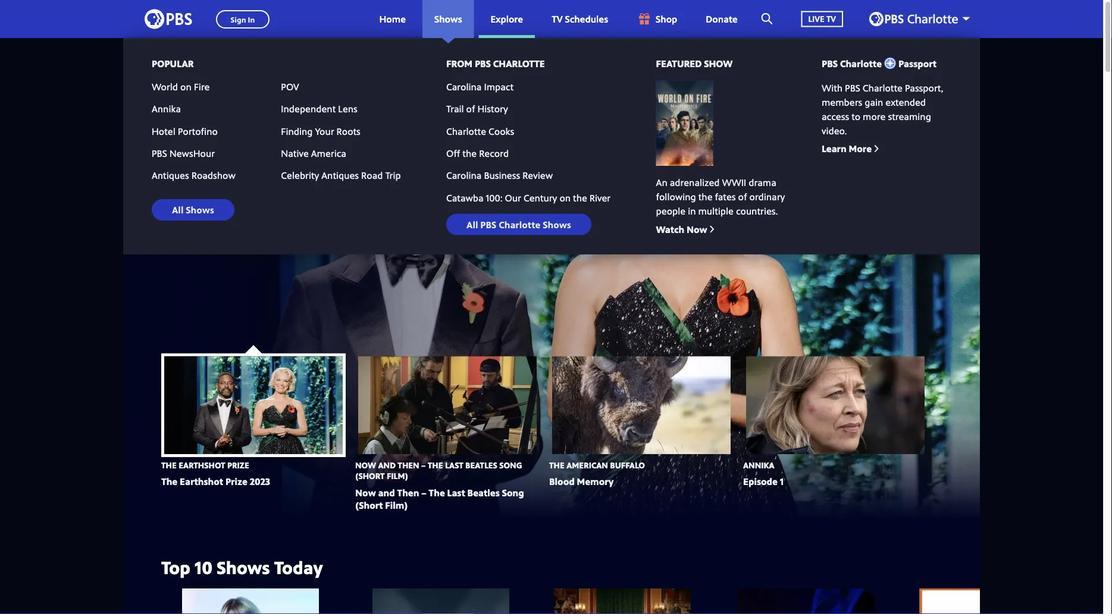 Task type: describe. For each thing, give the bounding box(es) containing it.
portofino
[[178, 125, 218, 137]]

0 horizontal spatial on
[[180, 80, 191, 93]]

pbs newshour link
[[152, 147, 272, 160]]

world on fire
[[152, 80, 210, 93]]

trail of history
[[446, 102, 508, 115]]

with
[[822, 81, 843, 94]]

the inside an adrenalized wwii drama following the fates of ordinary people in multiple countries.
[[699, 190, 713, 203]]

featured show
[[656, 57, 733, 70]]

learn
[[822, 142, 847, 155]]

countries.
[[736, 205, 778, 217]]

pbs for all pbs charlotte shows
[[480, 218, 497, 231]]

antiques roadshow
[[152, 169, 236, 182]]

our
[[505, 191, 521, 204]]

the american buffalo blood memory
[[549, 460, 645, 488]]

business
[[484, 169, 520, 182]]

independent lens link
[[281, 102, 401, 115]]

schedules
[[565, 12, 608, 25]]

the earthshot prize the earthshot prize 2023
[[161, 460, 270, 488]]

fates
[[715, 190, 736, 203]]

catawba 100: our century on the river
[[446, 191, 611, 204]]

native
[[281, 147, 309, 160]]

now and then – the last beatles song (short film) image
[[920, 589, 1057, 615]]

shows down 'century'
[[543, 218, 571, 231]]

an adrenalized wwii drama following the fates of ordinary people in multiple countries.
[[656, 176, 785, 217]]

featured for featured show
[[656, 57, 702, 70]]

road
[[361, 169, 383, 182]]

celebrate
[[161, 186, 203, 198]]

in
[[688, 205, 696, 217]]

charlotte for from pbs charlotte
[[493, 57, 545, 70]]

all shows link
[[152, 199, 234, 221]]

2 the earthshot prize 2023 link from the top
[[161, 476, 270, 488]]

tv schedules link
[[540, 0, 620, 38]]

video thumbnail: annika episode 1 image
[[746, 357, 925, 455]]

independent lens
[[281, 102, 358, 115]]

– inside celebrate the recipients of the earthshot prize – prince william's environmental award.
[[362, 186, 367, 198]]

top 10 shows today
[[161, 556, 323, 580]]

1 the earthshot prize 2023 link from the top
[[161, 151, 399, 176]]

1 vertical spatial world on fire image
[[372, 589, 509, 615]]

carolina for carolina business review
[[446, 169, 482, 182]]

2 (short from the top
[[355, 499, 383, 512]]

prize inside celebrate the recipients of the earthshot prize – prince william's environmental award.
[[339, 186, 359, 198]]

video thumbnail: the earthshot prize the earthshot prize 2023 image
[[164, 357, 343, 455]]

off the record link
[[446, 147, 509, 160]]

video.
[[822, 124, 847, 137]]

1 watch now link from the left
[[656, 223, 715, 236]]

hotel
[[152, 125, 175, 137]]

featured shows
[[161, 65, 243, 78]]

carolina business review link
[[446, 169, 553, 182]]

your
[[315, 125, 334, 137]]

world on fire link
[[152, 80, 272, 93]]

off the record
[[446, 147, 509, 160]]

multiple
[[698, 205, 734, 217]]

1 and from the top
[[378, 460, 396, 471]]

0 horizontal spatial tv
[[552, 12, 563, 25]]

shop
[[656, 12, 677, 25]]

pbs up "with"
[[822, 57, 838, 70]]

more
[[849, 142, 872, 155]]

all pbs charlotte shows link
[[446, 214, 591, 235]]

shows link
[[423, 0, 474, 38]]

earthshot inside celebrate the recipients of the earthshot prize – prince william's environmental award.
[[295, 186, 336, 198]]

roadshow
[[191, 169, 236, 182]]

nova image
[[739, 589, 875, 615]]

wwii
[[722, 176, 746, 189]]

charlotte cooks
[[446, 125, 514, 137]]

trail of history link
[[446, 102, 508, 115]]

learn more link
[[822, 142, 879, 155]]

to
[[852, 110, 861, 122]]

charlotte for with pbs charlotte passport, members gain extended access to more streaming video.
[[863, 81, 903, 94]]

streaming
[[888, 110, 931, 122]]

following
[[656, 190, 696, 203]]

america
[[311, 147, 346, 160]]

century
[[524, 191, 557, 204]]

annika for annika
[[152, 102, 181, 115]]

episode
[[743, 476, 778, 488]]

top
[[161, 556, 190, 580]]

now and then – the last beatles song (short film) now and then – the last beatles song (short film)
[[355, 460, 524, 512]]

10
[[195, 556, 212, 580]]

william's
[[161, 200, 200, 213]]

with pbs charlotte passport, members gain extended access to more streaming video.
[[822, 81, 943, 137]]

catawba 100: our century on the river link
[[446, 191, 611, 204]]

1 vertical spatial then
[[397, 487, 419, 500]]

the american buffalo link
[[549, 460, 645, 471]]

watch now for first watch now link from right
[[195, 227, 246, 240]]

0 vertical spatial last
[[445, 460, 463, 471]]

live tv
[[809, 13, 836, 24]]

cooks
[[489, 125, 514, 137]]

the left river
[[573, 191, 587, 204]]

adrenalized
[[670, 176, 720, 189]]

home
[[379, 12, 406, 25]]

roots
[[337, 125, 361, 137]]

the inside celebrate the recipients of the earthshot prize – prince william's environmental award.
[[277, 186, 293, 198]]

2 now and then – the last beatles song (short film) link from the top
[[355, 487, 524, 512]]

donate link
[[694, 0, 750, 38]]

home link
[[367, 0, 418, 38]]

antiques roadshow link
[[152, 169, 272, 182]]

search image
[[762, 13, 773, 24]]

fire
[[194, 80, 210, 93]]

hotel portofino image
[[554, 589, 691, 615]]

0 horizontal spatial annika link
[[152, 102, 272, 115]]

pbs charlotte
[[822, 57, 882, 70]]

ordinary
[[750, 190, 785, 203]]

the inside celebrate the recipients of the earthshot prize – prince william's environmental award.
[[205, 186, 219, 198]]

from
[[446, 57, 473, 70]]

1 horizontal spatial 2023
[[327, 151, 366, 176]]

world
[[152, 80, 178, 93]]

finding
[[281, 125, 313, 137]]

from pbs charlotte
[[446, 57, 545, 70]]

the earthshot prize image
[[161, 93, 340, 137]]

1 (short from the top
[[355, 471, 385, 482]]



Task type: vqa. For each thing, say whether or not it's contained in the screenshot.
See
no



Task type: locate. For each thing, give the bounding box(es) containing it.
learn more
[[822, 142, 872, 155]]

popular
[[152, 57, 194, 70]]

tv schedules
[[552, 12, 608, 25]]

watch now for second watch now link from right
[[656, 223, 707, 236]]

beatles
[[465, 460, 497, 471], [468, 487, 500, 500]]

0 vertical spatial (short
[[355, 471, 385, 482]]

of
[[466, 102, 475, 115], [266, 186, 274, 198], [738, 190, 747, 203]]

charlotte up impact
[[493, 57, 545, 70]]

impact
[[484, 80, 514, 93]]

1 horizontal spatial all
[[467, 218, 478, 231]]

pbs down hotel at the top of the page
[[152, 147, 167, 160]]

0 vertical spatial the earthshot prize 2023 link
[[161, 151, 399, 176]]

annika inside the annika episode 1
[[743, 460, 775, 471]]

of down wwii
[[738, 190, 747, 203]]

2 antiques from the left
[[322, 169, 359, 182]]

show
[[704, 57, 733, 70]]

annika down world at the left of page
[[152, 102, 181, 115]]

0 vertical spatial 2023
[[327, 151, 366, 176]]

all for all pbs charlotte shows
[[467, 218, 478, 231]]

0 horizontal spatial watch
[[195, 227, 223, 240]]

2 vertical spatial –
[[421, 487, 427, 500]]

carolina impact
[[446, 80, 514, 93]]

1 horizontal spatial tv
[[827, 13, 836, 24]]

annika for annika episode 1
[[743, 460, 775, 471]]

watch now link down all shows link
[[161, 223, 266, 245]]

100:
[[486, 191, 503, 204]]

watch down all shows link
[[195, 227, 223, 240]]

world on fire image
[[656, 81, 713, 166], [372, 589, 509, 615]]

members
[[822, 95, 862, 108]]

native america link
[[281, 147, 401, 160]]

2 and from the top
[[378, 487, 395, 500]]

1 vertical spatial carolina
[[446, 169, 482, 182]]

featured up "world on fire"
[[161, 65, 207, 78]]

1 antiques from the left
[[152, 169, 189, 182]]

episode 1 link
[[743, 476, 784, 488]]

pbs right from
[[475, 57, 491, 70]]

passport
[[899, 57, 937, 70]]

and
[[378, 460, 396, 471], [378, 487, 395, 500]]

2023
[[327, 151, 366, 176], [250, 476, 270, 488]]

watch now
[[656, 223, 707, 236], [195, 227, 246, 240]]

now
[[687, 223, 707, 236], [226, 227, 246, 240], [355, 460, 376, 471], [355, 487, 376, 500]]

0 horizontal spatial watch now link
[[161, 223, 266, 245]]

charlotte for all pbs charlotte shows
[[499, 218, 541, 231]]

0 vertical spatial carolina
[[446, 80, 482, 93]]

1 vertical spatial film)
[[385, 499, 408, 512]]

earthshot
[[196, 151, 277, 176], [295, 186, 336, 198], [179, 460, 225, 471], [180, 476, 223, 488]]

1 vertical spatial –
[[421, 460, 426, 471]]

0 horizontal spatial world on fire image
[[372, 589, 509, 615]]

live
[[809, 13, 825, 24]]

charlotte down trail of history
[[446, 125, 486, 137]]

on left fire
[[180, 80, 191, 93]]

carolina impact link
[[446, 80, 514, 93]]

pov link
[[281, 80, 401, 93]]

the earthshot prize 2023 link
[[161, 151, 399, 176], [161, 476, 270, 488]]

2 carolina from the top
[[446, 169, 482, 182]]

the inside the american buffalo blood memory
[[549, 460, 565, 471]]

the right off
[[463, 147, 477, 160]]

0 vertical spatial on
[[180, 80, 191, 93]]

1 horizontal spatial featured
[[656, 57, 702, 70]]

1 vertical spatial and
[[378, 487, 395, 500]]

1 vertical spatial song
[[502, 487, 524, 500]]

0 horizontal spatial of
[[266, 186, 274, 198]]

0 horizontal spatial all
[[172, 204, 184, 216]]

hotel portofino link
[[152, 125, 272, 138]]

0 horizontal spatial 2023
[[250, 476, 270, 488]]

more
[[863, 110, 886, 122]]

charlotte inside with pbs charlotte passport, members gain extended access to more streaming video.
[[863, 81, 903, 94]]

today
[[274, 556, 323, 580]]

1 vertical spatial 2023
[[250, 476, 270, 488]]

donate
[[706, 12, 738, 25]]

pbs up members on the right of the page
[[845, 81, 860, 94]]

celebrity antiques road trip
[[281, 169, 401, 182]]

pbs inside with pbs charlotte passport, members gain extended access to more streaming video.
[[845, 81, 860, 94]]

0 vertical spatial –
[[362, 186, 367, 198]]

carolina up catawba
[[446, 169, 482, 182]]

1 horizontal spatial on
[[560, 191, 571, 204]]

1 horizontal spatial annika link
[[743, 460, 775, 471]]

0 horizontal spatial antiques
[[152, 169, 189, 182]]

newshour
[[169, 147, 215, 160]]

1 vertical spatial last
[[447, 487, 465, 500]]

watch now link down 'in'
[[656, 223, 715, 236]]

pbs
[[475, 57, 491, 70], [822, 57, 838, 70], [845, 81, 860, 94], [152, 147, 167, 160], [480, 218, 497, 231]]

antiques down native america link
[[322, 169, 359, 182]]

now and then – the last beatles song (short film) link
[[355, 460, 522, 482], [355, 487, 524, 512]]

annika up episode
[[743, 460, 775, 471]]

0 vertical spatial then
[[398, 460, 419, 471]]

of inside celebrate the recipients of the earthshot prize – prince william's environmental award.
[[266, 186, 274, 198]]

charlotte cooks link
[[446, 125, 514, 137]]

pbs inside 'link'
[[152, 147, 167, 160]]

featured left the show
[[656, 57, 702, 70]]

american
[[567, 460, 608, 471]]

2 horizontal spatial of
[[738, 190, 747, 203]]

2 watch now link from the left
[[161, 223, 266, 245]]

trail
[[446, 102, 464, 115]]

all pbs charlotte shows
[[467, 218, 571, 231]]

prize
[[282, 151, 323, 176], [339, 186, 359, 198], [227, 460, 249, 471], [225, 476, 247, 488]]

featured for featured shows
[[161, 65, 207, 78]]

shows
[[434, 12, 462, 25], [209, 65, 243, 78], [186, 204, 214, 216], [543, 218, 571, 231], [217, 556, 270, 580]]

of inside an adrenalized wwii drama following the fates of ordinary people in multiple countries.
[[738, 190, 747, 203]]

catawba
[[446, 191, 484, 204]]

the earthshot prize 2023 link up celebrate the recipients of the earthshot prize – prince william's environmental award.
[[161, 151, 399, 176]]

0 vertical spatial now and then – the last beatles song (short film) link
[[355, 460, 522, 482]]

charlotte up gain
[[863, 81, 903, 94]]

access
[[822, 110, 849, 122]]

all down celebrate
[[172, 204, 184, 216]]

shows down celebrate
[[186, 204, 214, 216]]

on right 'century'
[[560, 191, 571, 204]]

shop link
[[625, 0, 689, 38]]

0 horizontal spatial watch now
[[195, 227, 246, 240]]

0 vertical spatial world on fire image
[[656, 81, 713, 166]]

the earthshot prize 2023
[[161, 151, 366, 176]]

1 now and then – the last beatles song (short film) link from the top
[[355, 460, 522, 482]]

1 vertical spatial the earthshot prize 2023 link
[[161, 476, 270, 488]]

1 vertical spatial annika link
[[743, 460, 775, 471]]

video thumbnail: now and then – the last beatles song (short film) now and then – the last beatles song (short film) image
[[358, 357, 537, 455]]

pbs for from pbs charlotte
[[475, 57, 491, 70]]

extended
[[886, 95, 926, 108]]

finding your roots link
[[281, 125, 401, 138]]

carolina down from
[[446, 80, 482, 93]]

tv left the schedules
[[552, 12, 563, 25]]

environmental
[[202, 200, 265, 213]]

watch now down 'in'
[[656, 223, 707, 236]]

0 vertical spatial beatles
[[465, 460, 497, 471]]

1 vertical spatial on
[[560, 191, 571, 204]]

0 horizontal spatial featured
[[161, 65, 207, 78]]

off
[[446, 147, 460, 160]]

1 vertical spatial beatles
[[468, 487, 500, 500]]

pbs charlotte image
[[869, 12, 958, 26]]

all for all shows
[[172, 204, 184, 216]]

1 horizontal spatial watch
[[656, 223, 684, 236]]

shows up annika image
[[217, 556, 270, 580]]

live tv link
[[790, 0, 855, 38]]

prince
[[369, 186, 395, 198]]

drama
[[749, 176, 777, 189]]

the up multiple
[[699, 190, 713, 203]]

charlotte down 'our'
[[499, 218, 541, 231]]

pbs image
[[145, 6, 192, 32]]

0 vertical spatial annika link
[[152, 102, 272, 115]]

all shows
[[172, 204, 214, 216]]

pbs newshour
[[152, 147, 215, 160]]

2023 inside the earthshot prize the earthshot prize 2023
[[250, 476, 270, 488]]

0 vertical spatial film)
[[387, 471, 408, 482]]

of right trail
[[466, 102, 475, 115]]

watch now down environmental
[[195, 227, 246, 240]]

1 vertical spatial (short
[[355, 499, 383, 512]]

explore
[[491, 12, 523, 25]]

people
[[656, 205, 686, 217]]

celebrity
[[281, 169, 319, 182]]

explore link
[[479, 0, 535, 38]]

blood
[[549, 476, 575, 488]]

0 vertical spatial all
[[172, 204, 184, 216]]

record
[[479, 147, 509, 160]]

trip
[[385, 169, 401, 182]]

award.
[[267, 200, 296, 213]]

0 horizontal spatial annika
[[152, 102, 181, 115]]

1 vertical spatial all
[[467, 218, 478, 231]]

annika image
[[182, 589, 319, 615]]

video thumbnail: the american buffalo blood memory image
[[552, 357, 731, 455]]

independent
[[281, 102, 336, 115]]

charlotte
[[493, 57, 545, 70], [840, 57, 882, 70], [863, 81, 903, 94], [446, 125, 486, 137], [499, 218, 541, 231]]

1 horizontal spatial world on fire image
[[656, 81, 713, 166]]

finding your roots
[[281, 125, 361, 137]]

hotel portofino
[[152, 125, 218, 137]]

of up award.
[[266, 186, 274, 198]]

memory
[[577, 476, 614, 488]]

1 horizontal spatial watch now link
[[656, 223, 715, 236]]

watch now link
[[656, 223, 715, 236], [161, 223, 266, 245]]

charlotte up "with"
[[840, 57, 882, 70]]

pbs for with pbs charlotte passport, members gain extended access to more streaming video.
[[845, 81, 860, 94]]

0 vertical spatial annika
[[152, 102, 181, 115]]

watch down the people
[[656, 223, 684, 236]]

1 vertical spatial now and then – the last beatles song (short film) link
[[355, 487, 524, 512]]

0 vertical spatial and
[[378, 460, 396, 471]]

1 horizontal spatial of
[[466, 102, 475, 115]]

annika link up episode
[[743, 460, 775, 471]]

1
[[780, 476, 784, 488]]

1 horizontal spatial antiques
[[322, 169, 359, 182]]

native america
[[281, 147, 346, 160]]

film)
[[387, 471, 408, 482], [385, 499, 408, 512]]

the earthshot prize link
[[161, 460, 249, 471]]

carolina for carolina impact
[[446, 80, 482, 93]]

1 horizontal spatial annika
[[743, 460, 775, 471]]

last
[[445, 460, 463, 471], [447, 487, 465, 500]]

the down antiques roadshow link
[[205, 186, 219, 198]]

1 vertical spatial annika
[[743, 460, 775, 471]]

pbs down 100:
[[480, 218, 497, 231]]

1 horizontal spatial watch now
[[656, 223, 707, 236]]

1 carolina from the top
[[446, 80, 482, 93]]

review
[[523, 169, 553, 182]]

the earthshot prize 2023 link down the earthshot prize link
[[161, 476, 270, 488]]

0 vertical spatial song
[[499, 460, 522, 471]]

shows up from
[[434, 12, 462, 25]]

pov
[[281, 80, 299, 93]]

tv right 'live' in the top right of the page
[[827, 13, 836, 24]]

carolina business review
[[446, 169, 553, 182]]

song
[[499, 460, 522, 471], [502, 487, 524, 500]]

history
[[478, 102, 508, 115]]

annika link up hotel portofino link
[[152, 102, 272, 115]]

the
[[463, 147, 477, 160], [205, 186, 219, 198], [699, 190, 713, 203], [573, 191, 587, 204]]

all down catawba
[[467, 218, 478, 231]]

antiques up celebrate
[[152, 169, 189, 182]]

shows up world on fire link
[[209, 65, 243, 78]]



